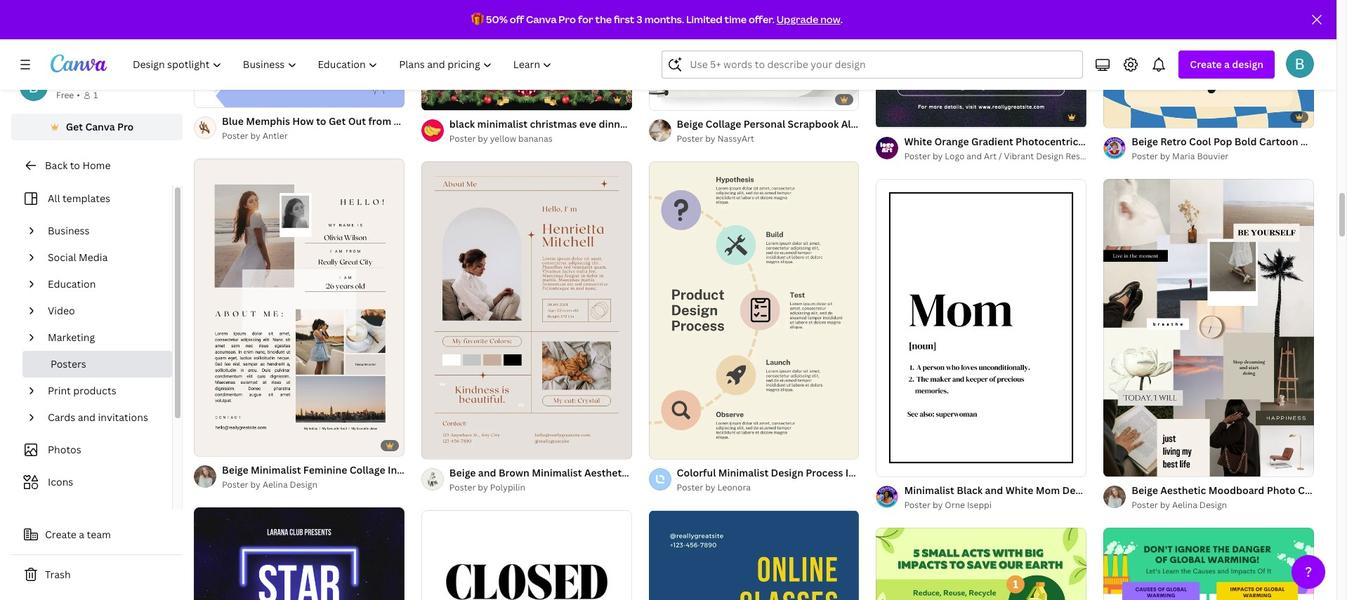 Task type: vqa. For each thing, say whether or not it's contained in the screenshot.
the leftmost A
yes



Task type: describe. For each thing, give the bounding box(es) containing it.
yellow
[[490, 133, 516, 145]]

beige retro cool pop bold cartoon character poster image
[[1104, 0, 1314, 128]]

get inside get canva pro button
[[66, 120, 83, 133]]

and inside minimalist black and white mom definition poster poster by orne iseppi
[[985, 484, 1003, 497]]

beige retro cool pop bold cartoon character poster by maria bouvier
[[1132, 135, 1347, 162]]

minimalist inside 'colorful minimalist design process infographic poster poster by leonora'
[[718, 467, 769, 480]]

poster by logo and art / vibrant design resources link
[[904, 149, 1108, 163]]

and inside white orange gradient photocentric music festival poster poster by logo and art / vibrant design resources
[[967, 150, 982, 162]]

me inside beige and brown minimalist aesthetic personal profile about me poster poster by polypilin
[[742, 467, 757, 480]]

navy white and yellow modern geometric online classes learning promotion poster image
[[649, 511, 859, 601]]

dinner
[[599, 117, 630, 131]]

by inside blue memphis how to get out from comfort zone poster poster by antler
[[250, 130, 261, 142]]

beige for beige minimalist feminine collage introduction about me poster
[[222, 464, 248, 477]]

all inside the beige collage personal scrapbook all about me poster poster by nassyart
[[841, 117, 854, 131]]

brown
[[499, 467, 529, 480]]

beige minimalist feminine collage introduction about me poster image
[[194, 159, 404, 456]]

blue memphis how to get out from comfort zone poster link
[[222, 114, 493, 129]]

print
[[48, 384, 71, 398]]

introduction
[[388, 464, 448, 477]]

beige and brown minimalist aesthetic personal profile about me poster image
[[421, 162, 632, 460]]

0 vertical spatial canva
[[526, 13, 557, 26]]

for
[[578, 13, 593, 26]]

black
[[957, 484, 983, 497]]

.
[[841, 13, 843, 26]]

photos link
[[20, 437, 164, 464]]

off
[[510, 13, 524, 26]]

beige aesthetic moodboard photo collage vis poster by aelina design
[[1132, 484, 1347, 511]]

beige aesthetic moodboard photo collage vision board poster image
[[1104, 179, 1314, 477]]

gradient
[[971, 135, 1013, 148]]

design
[[1232, 58, 1264, 71]]

cards
[[48, 411, 75, 424]]

beige for beige and brown minimalist aesthetic personal profile about me poster
[[449, 467, 476, 480]]

1
[[93, 89, 98, 101]]

personal inside the beige collage personal scrapbook all about me poster poster by nassyart
[[744, 117, 785, 131]]

🎁 50% off canva pro for the first 3 months. limited time offer. upgrade now .
[[471, 13, 843, 26]]

me for beige minimalist feminine collage introduction about me poster
[[482, 464, 497, 477]]

minimalist black and white mom definition poster link
[[904, 483, 1144, 499]]

business link
[[42, 218, 164, 244]]

months.
[[645, 13, 684, 26]]

aesthetic inside beige and brown minimalist aesthetic personal profile about me poster poster by polypilin
[[584, 467, 630, 480]]

black minimalist christmas eve dinner party poster link
[[449, 117, 692, 132]]

character
[[1301, 135, 1347, 148]]

collage inside beige aesthetic moodboard photo collage vis poster by aelina design
[[1298, 484, 1334, 497]]

education link
[[42, 271, 164, 298]]

get canva pro button
[[11, 114, 183, 140]]

white inside white orange gradient photocentric music festival poster poster by logo and art / vibrant design resources
[[904, 135, 932, 148]]

3
[[637, 13, 643, 26]]

music
[[1081, 135, 1109, 148]]

antler
[[263, 130, 288, 142]]

white orange gradient photocentric music festival poster poster by logo and art / vibrant design resources
[[904, 135, 1182, 162]]

about for all
[[856, 117, 886, 131]]

beige collage personal scrapbook all about me poster image
[[649, 0, 859, 110]]

by inside minimalist black and white mom definition poster poster by orne iseppi
[[933, 499, 943, 511]]

icons
[[48, 476, 73, 489]]

logo
[[945, 150, 965, 162]]

minimalist
[[477, 117, 528, 131]]

photocentric
[[1016, 135, 1078, 148]]

pop
[[1214, 135, 1232, 148]]

cartoon
[[1259, 135, 1298, 148]]

50%
[[486, 13, 508, 26]]

scrapbook
[[788, 117, 839, 131]]

a for design
[[1224, 58, 1230, 71]]

beige collage personal scrapbook all about me poster link
[[677, 117, 936, 132]]

colorful minimalist design process infographic poster image
[[649, 162, 859, 460]]

comfort
[[394, 114, 434, 128]]

all inside 'link'
[[48, 192, 60, 205]]

free •
[[56, 89, 80, 101]]

beige minimalist feminine collage introduction about me poster link
[[222, 463, 531, 478]]

poster inside beige retro cool pop bold cartoon character poster by maria bouvier
[[1132, 150, 1158, 162]]

poster by yellow bananas link
[[449, 132, 632, 146]]

free
[[56, 89, 74, 101]]

back to home link
[[11, 152, 183, 180]]

collage inside the beige collage personal scrapbook all about me poster poster by nassyart
[[706, 117, 741, 131]]

business
[[48, 224, 90, 237]]

poster by maria bouvier link
[[1132, 149, 1314, 163]]

beige for beige retro cool pop bold cartoon character
[[1132, 135, 1158, 148]]

orange
[[935, 135, 969, 148]]

social media link
[[42, 244, 164, 271]]

black purple neon night club party poster image
[[194, 508, 404, 601]]

mom
[[1036, 484, 1060, 497]]

blue memphis how to get out from comfort zone poster poster by antler
[[222, 114, 493, 142]]

black minimalist christmas eve dinner party poster poster by yellow bananas
[[449, 117, 692, 145]]

to inside blue memphis how to get out from comfort zone poster poster by antler
[[316, 114, 326, 128]]

cool
[[1189, 135, 1211, 148]]

by inside black minimalist christmas eve dinner party poster poster by yellow bananas
[[478, 133, 488, 145]]

and inside beige and brown minimalist aesthetic personal profile about me poster poster by polypilin
[[478, 467, 496, 480]]

templates
[[62, 192, 110, 205]]

green modern illustrative save earth poster image
[[876, 528, 1087, 601]]

maria
[[1172, 150, 1195, 162]]

party
[[632, 117, 658, 131]]

minimalist inside 'beige minimalist feminine collage introduction about me poster poster by aelina design'
[[251, 464, 301, 477]]

all templates link
[[20, 185, 164, 212]]

photo
[[1267, 484, 1296, 497]]

polypilin
[[490, 482, 525, 494]]

upgrade now button
[[777, 13, 841, 26]]

first
[[614, 13, 635, 26]]

minimalist black and white mom definition poster image
[[876, 179, 1087, 477]]

infographic
[[846, 467, 901, 480]]

and right cards
[[78, 411, 96, 424]]

colorful minimalist design process infographic poster link
[[677, 466, 934, 481]]

white orange gradient photocentric music festival poster image
[[876, 0, 1087, 127]]

create a design button
[[1179, 51, 1275, 79]]

brad klo image
[[1286, 50, 1314, 78]]

create for create a team
[[45, 528, 76, 542]]

home
[[82, 159, 111, 172]]

design inside beige aesthetic moodboard photo collage vis poster by aelina design
[[1200, 499, 1227, 511]]

by inside beige aesthetic moodboard photo collage vis poster by aelina design
[[1160, 499, 1170, 511]]

bouvier
[[1197, 150, 1229, 162]]

marketing link
[[42, 325, 164, 351]]

poster by orne iseppi link
[[904, 499, 1087, 513]]

limited
[[686, 13, 723, 26]]

beige and brown minimalist aesthetic personal profile about me poster poster by polypilin
[[449, 467, 790, 494]]



Task type: locate. For each thing, give the bounding box(es) containing it.
0 vertical spatial pro
[[559, 13, 576, 26]]

design down feminine
[[290, 479, 317, 491]]

0 vertical spatial aelina
[[263, 479, 288, 491]]

create a design
[[1190, 58, 1264, 71]]

white left orange in the right top of the page
[[904, 135, 932, 148]]

to right back
[[70, 159, 80, 172]]

me inside 'beige minimalist feminine collage introduction about me poster poster by aelina design'
[[482, 464, 497, 477]]

0 horizontal spatial poster by aelina design link
[[222, 478, 404, 492]]

1 vertical spatial all
[[48, 192, 60, 205]]

0 horizontal spatial pro
[[117, 120, 134, 133]]

about for introduction
[[451, 464, 480, 477]]

personal up • on the left top
[[56, 74, 98, 87]]

1 horizontal spatial about
[[710, 467, 740, 480]]

design down moodboard
[[1200, 499, 1227, 511]]

social media
[[48, 251, 108, 264]]

aesthetic up poster by polypilin link
[[584, 467, 630, 480]]

about inside the beige collage personal scrapbook all about me poster poster by nassyart
[[856, 117, 886, 131]]

a left team
[[79, 528, 84, 542]]

0 vertical spatial personal
[[56, 74, 98, 87]]

0 vertical spatial a
[[1224, 58, 1230, 71]]

beige inside beige retro cool pop bold cartoon character poster by maria bouvier
[[1132, 135, 1158, 148]]

leonora
[[717, 482, 751, 494]]

beige inside beige and brown minimalist aesthetic personal profile about me poster poster by polypilin
[[449, 467, 476, 480]]

bananas
[[518, 133, 553, 145]]

colorful minimalist design process infographic poster poster by leonora
[[677, 467, 934, 494]]

black minimalist christmas eve dinner party poster image
[[421, 0, 632, 110]]

photos
[[48, 443, 81, 457]]

minimalist
[[251, 464, 301, 477], [532, 467, 582, 480], [718, 467, 769, 480], [904, 484, 954, 497]]

1 horizontal spatial aesthetic
[[1161, 484, 1206, 497]]

1 vertical spatial collage
[[350, 464, 385, 477]]

a inside "button"
[[79, 528, 84, 542]]

trash
[[45, 568, 71, 582]]

and
[[967, 150, 982, 162], [78, 411, 96, 424], [478, 467, 496, 480], [985, 484, 1003, 497]]

the
[[595, 13, 612, 26]]

minimalist black and white mom definition poster poster by orne iseppi
[[904, 484, 1144, 511]]

me up leonora
[[742, 467, 757, 480]]

pro inside button
[[117, 120, 134, 133]]

0 horizontal spatial aelina
[[263, 479, 288, 491]]

minimalist up leonora
[[718, 467, 769, 480]]

minimalist up poster by polypilin link
[[532, 467, 582, 480]]

0 horizontal spatial white
[[904, 135, 932, 148]]

invitations
[[98, 411, 148, 424]]

all
[[841, 117, 854, 131], [48, 192, 60, 205]]

about up leonora
[[710, 467, 740, 480]]

definition
[[1062, 484, 1110, 497]]

aesthetic
[[584, 467, 630, 480], [1161, 484, 1206, 497]]

poster by aelina design link
[[222, 478, 404, 492], [1132, 499, 1314, 513]]

all right scrapbook
[[841, 117, 854, 131]]

eve
[[579, 117, 596, 131]]

0 horizontal spatial aesthetic
[[584, 467, 630, 480]]

all left templates
[[48, 192, 60, 205]]

0 horizontal spatial to
[[70, 159, 80, 172]]

1 vertical spatial aesthetic
[[1161, 484, 1206, 497]]

1 vertical spatial personal
[[744, 117, 785, 131]]

2 vertical spatial personal
[[632, 467, 674, 480]]

by inside 'colorful minimalist design process infographic poster poster by leonora'
[[705, 482, 715, 494]]

create left design
[[1190, 58, 1222, 71]]

design up poster by leonora link
[[771, 467, 804, 480]]

profile
[[676, 467, 708, 480]]

zone
[[436, 114, 460, 128]]

a inside dropdown button
[[1224, 58, 1230, 71]]

retro
[[1161, 135, 1187, 148]]

about
[[856, 117, 886, 131], [451, 464, 480, 477], [710, 467, 740, 480]]

create inside "button"
[[45, 528, 76, 542]]

•
[[77, 89, 80, 101]]

vibrant
[[1004, 150, 1034, 162]]

Search search field
[[690, 51, 1074, 78]]

1 horizontal spatial canva
[[526, 13, 557, 26]]

personal left "profile"
[[632, 467, 674, 480]]

0 horizontal spatial a
[[79, 528, 84, 542]]

0 horizontal spatial about
[[451, 464, 480, 477]]

1 vertical spatial canva
[[85, 120, 115, 133]]

0 horizontal spatial me
[[482, 464, 497, 477]]

1 horizontal spatial personal
[[632, 467, 674, 480]]

0 horizontal spatial personal
[[56, 74, 98, 87]]

white
[[904, 135, 932, 148], [1006, 484, 1034, 497]]

a left design
[[1224, 58, 1230, 71]]

vis
[[1336, 484, 1347, 497]]

1 horizontal spatial to
[[316, 114, 326, 128]]

about inside 'beige minimalist feminine collage introduction about me poster poster by aelina design'
[[451, 464, 480, 477]]

collage up 'nassyart' at the top of the page
[[706, 117, 741, 131]]

poster by aelina design link for feminine
[[222, 478, 404, 492]]

white inside minimalist black and white mom definition poster poster by orne iseppi
[[1006, 484, 1034, 497]]

get inside blue memphis how to get out from comfort zone poster poster by antler
[[329, 114, 346, 128]]

back to home
[[45, 159, 111, 172]]

collage inside 'beige minimalist feminine collage introduction about me poster poster by aelina design'
[[350, 464, 385, 477]]

2 horizontal spatial personal
[[744, 117, 785, 131]]

1 vertical spatial create
[[45, 528, 76, 542]]

get
[[329, 114, 346, 128], [66, 120, 83, 133]]

2 vertical spatial collage
[[1298, 484, 1334, 497]]

1 vertical spatial white
[[1006, 484, 1034, 497]]

beige
[[677, 117, 703, 131], [1132, 135, 1158, 148], [222, 464, 248, 477], [449, 467, 476, 480], [1132, 484, 1158, 497]]

beige inside beige aesthetic moodboard photo collage vis poster by aelina design
[[1132, 484, 1158, 497]]

posters
[[51, 358, 86, 371]]

blue
[[222, 114, 244, 128]]

by inside the beige collage personal scrapbook all about me poster poster by nassyart
[[705, 133, 715, 145]]

top level navigation element
[[124, 51, 564, 79]]

cards and invitations link
[[42, 405, 164, 431]]

0 vertical spatial poster by aelina design link
[[222, 478, 404, 492]]

upgrade
[[777, 13, 819, 26]]

nassyart
[[717, 133, 754, 145]]

from
[[368, 114, 391, 128]]

poster inside black minimalist christmas eve dinner party poster poster by yellow bananas
[[449, 133, 476, 145]]

back
[[45, 159, 68, 172]]

1 horizontal spatial poster by aelina design link
[[1132, 499, 1314, 513]]

1 horizontal spatial collage
[[706, 117, 741, 131]]

blue memphis how to get out from comfort zone poster image
[[194, 0, 404, 107]]

2 horizontal spatial about
[[856, 117, 886, 131]]

poster inside beige aesthetic moodboard photo collage vis poster by aelina design
[[1132, 499, 1158, 511]]

beige aesthetic moodboard photo collage vis link
[[1132, 483, 1347, 499]]

0 vertical spatial create
[[1190, 58, 1222, 71]]

0 horizontal spatial get
[[66, 120, 83, 133]]

1 horizontal spatial all
[[841, 117, 854, 131]]

by inside beige and brown minimalist aesthetic personal profile about me poster poster by polypilin
[[478, 482, 488, 494]]

create inside dropdown button
[[1190, 58, 1222, 71]]

me inside the beige collage personal scrapbook all about me poster poster by nassyart
[[888, 117, 903, 131]]

media
[[79, 251, 108, 264]]

me for beige collage personal scrapbook all about me poster
[[888, 117, 903, 131]]

education
[[48, 277, 96, 291]]

design down photocentric in the top right of the page
[[1036, 150, 1064, 162]]

create for create a design
[[1190, 58, 1222, 71]]

None search field
[[662, 51, 1083, 79]]

icons link
[[20, 469, 164, 496]]

poster by antler link
[[222, 129, 404, 143]]

pro left "for" at the left top
[[559, 13, 576, 26]]

cards and invitations
[[48, 411, 148, 424]]

poster by aelina design link down feminine
[[222, 478, 404, 492]]

get canva pro
[[66, 120, 134, 133]]

personal
[[56, 74, 98, 87], [744, 117, 785, 131], [632, 467, 674, 480]]

minimalist inside beige and brown minimalist aesthetic personal profile about me poster poster by polypilin
[[532, 467, 582, 480]]

0 vertical spatial aesthetic
[[584, 467, 630, 480]]

poster by aelina design link for moodboard
[[1132, 499, 1314, 513]]

resources
[[1066, 150, 1108, 162]]

🎁
[[471, 13, 484, 26]]

1 horizontal spatial aelina
[[1172, 499, 1198, 511]]

and up 'poster by orne iseppi' link
[[985, 484, 1003, 497]]

collage right feminine
[[350, 464, 385, 477]]

black
[[449, 117, 475, 131]]

1 horizontal spatial create
[[1190, 58, 1222, 71]]

trash link
[[11, 561, 183, 589]]

1 vertical spatial a
[[79, 528, 84, 542]]

1 vertical spatial to
[[70, 159, 80, 172]]

1 horizontal spatial white
[[1006, 484, 1034, 497]]

and left art
[[967, 150, 982, 162]]

design inside 'colorful minimalist design process infographic poster poster by leonora'
[[771, 467, 804, 480]]

beige inside 'beige minimalist feminine collage introduction about me poster poster by aelina design'
[[222, 464, 248, 477]]

feminine
[[303, 464, 347, 477]]

poster by aelina design link down moodboard
[[1132, 499, 1314, 513]]

0 vertical spatial to
[[316, 114, 326, 128]]

art
[[984, 150, 997, 162]]

0 vertical spatial white
[[904, 135, 932, 148]]

colorful
[[677, 467, 716, 480]]

aesthetic left moodboard
[[1161, 484, 1206, 497]]

0 horizontal spatial create
[[45, 528, 76, 542]]

and up polypilin
[[478, 467, 496, 480]]

minimalist left feminine
[[251, 464, 301, 477]]

beige for beige aesthetic moodboard photo collage vis
[[1132, 484, 1158, 497]]

1 horizontal spatial a
[[1224, 58, 1230, 71]]

0 horizontal spatial canva
[[85, 120, 115, 133]]

create left team
[[45, 528, 76, 542]]

about right introduction
[[451, 464, 480, 477]]

1 horizontal spatial me
[[742, 467, 757, 480]]

me down search search box
[[888, 117, 903, 131]]

festival
[[1111, 135, 1148, 148]]

a for team
[[79, 528, 84, 542]]

how
[[292, 114, 314, 128]]

team
[[87, 528, 111, 542]]

by inside white orange gradient photocentric music festival poster poster by logo and art / vibrant design resources
[[933, 150, 943, 162]]

all templates
[[48, 192, 110, 205]]

collage left vis at the right bottom
[[1298, 484, 1334, 497]]

moodboard
[[1209, 484, 1265, 497]]

products
[[73, 384, 116, 398]]

minimalist inside minimalist black and white mom definition poster poster by orne iseppi
[[904, 484, 954, 497]]

1 vertical spatial poster by aelina design link
[[1132, 499, 1314, 513]]

now
[[821, 13, 841, 26]]

collage
[[706, 117, 741, 131], [350, 464, 385, 477], [1298, 484, 1334, 497]]

orne
[[945, 499, 965, 511]]

white up 'poster by orne iseppi' link
[[1006, 484, 1034, 497]]

by inside beige retro cool pop bold cartoon character poster by maria bouvier
[[1160, 150, 1170, 162]]

canva right off
[[526, 13, 557, 26]]

beige and brown minimalist aesthetic personal profile about me poster link
[[449, 466, 790, 481]]

print products link
[[42, 378, 164, 405]]

to up poster by antler link
[[316, 114, 326, 128]]

me left brown at the left of page
[[482, 464, 497, 477]]

create
[[1190, 58, 1222, 71], [45, 528, 76, 542]]

canva inside button
[[85, 120, 115, 133]]

aelina inside 'beige minimalist feminine collage introduction about me poster poster by aelina design'
[[263, 479, 288, 491]]

get left out
[[329, 114, 346, 128]]

design inside white orange gradient photocentric music festival poster poster by logo and art / vibrant design resources
[[1036, 150, 1064, 162]]

get down • on the left top
[[66, 120, 83, 133]]

aelina inside beige aesthetic moodboard photo collage vis poster by aelina design
[[1172, 499, 1198, 511]]

about right scrapbook
[[856, 117, 886, 131]]

1 horizontal spatial get
[[329, 114, 346, 128]]

canva down 1
[[85, 120, 115, 133]]

about inside beige and brown minimalist aesthetic personal profile about me poster poster by polypilin
[[710, 467, 740, 480]]

personal inside beige and brown minimalist aesthetic personal profile about me poster poster by polypilin
[[632, 467, 674, 480]]

0 vertical spatial all
[[841, 117, 854, 131]]

1 vertical spatial aelina
[[1172, 499, 1198, 511]]

2 horizontal spatial collage
[[1298, 484, 1334, 497]]

beige for beige collage personal scrapbook all about me poster
[[677, 117, 703, 131]]

create a team button
[[11, 521, 183, 549]]

0 vertical spatial collage
[[706, 117, 741, 131]]

create a team
[[45, 528, 111, 542]]

marketing
[[48, 331, 95, 344]]

colorful vibrant causes and impacts of global warming infographic poster image
[[1104, 528, 1314, 601]]

design inside 'beige minimalist feminine collage introduction about me poster poster by aelina design'
[[290, 479, 317, 491]]

0 horizontal spatial collage
[[350, 464, 385, 477]]

minimalist up the orne
[[904, 484, 954, 497]]

offer.
[[749, 13, 775, 26]]

poster
[[661, 117, 692, 131]]

by inside 'beige minimalist feminine collage introduction about me poster poster by aelina design'
[[250, 479, 261, 491]]

pro up back to home link
[[117, 120, 134, 133]]

0 horizontal spatial all
[[48, 192, 60, 205]]

poster by polypilin link
[[449, 481, 632, 495]]

to
[[316, 114, 326, 128], [70, 159, 80, 172]]

1 vertical spatial pro
[[117, 120, 134, 133]]

process
[[806, 467, 843, 480]]

1 horizontal spatial pro
[[559, 13, 576, 26]]

iseppi
[[967, 499, 992, 511]]

beige inside the beige collage personal scrapbook all about me poster poster by nassyart
[[677, 117, 703, 131]]

black closed sign landscape poster image
[[421, 511, 632, 601]]

aesthetic inside beige aesthetic moodboard photo collage vis poster by aelina design
[[1161, 484, 1206, 497]]

aelina
[[263, 479, 288, 491], [1172, 499, 1198, 511]]

bold
[[1235, 135, 1257, 148]]

2 horizontal spatial me
[[888, 117, 903, 131]]

personal up poster by nassyart 'link'
[[744, 117, 785, 131]]



